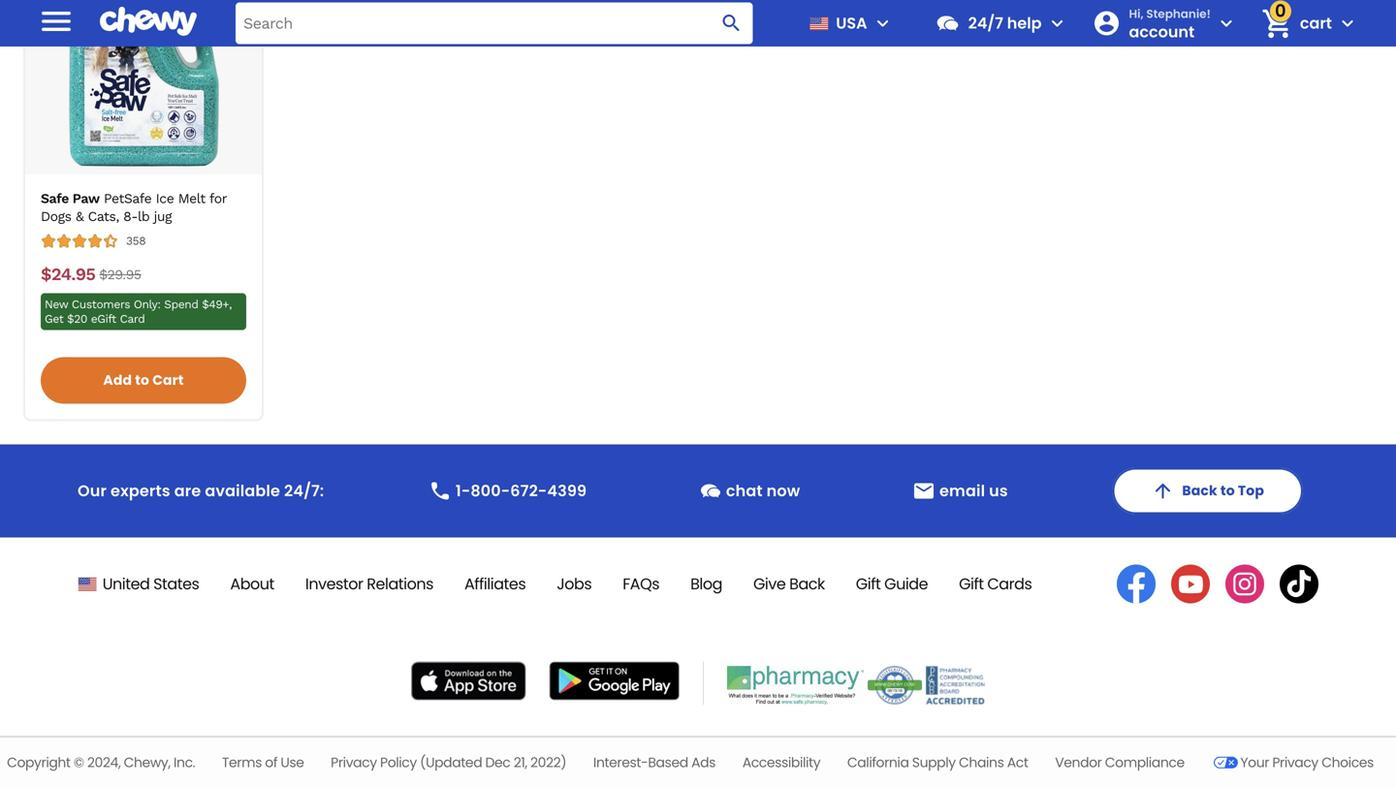 Task type: vqa. For each thing, say whether or not it's contained in the screenshot.
)
no



Task type: locate. For each thing, give the bounding box(es) containing it.
privacy choices image
[[1212, 749, 1241, 778]]

0 vertical spatial to
[[135, 371, 150, 390]]

united
[[103, 573, 150, 595]]

usa button
[[802, 0, 895, 47]]

usa
[[837, 12, 868, 34]]

2 privacy from the left
[[1273, 754, 1319, 772]]

to inside "add to cart" button
[[135, 371, 150, 390]]

gift left guide
[[856, 573, 881, 595]]

items image
[[1260, 6, 1295, 41]]

0 vertical spatial back
[[1183, 481, 1218, 500]]

chat now button
[[692, 472, 809, 511]]

give
[[754, 573, 786, 595]]

1 vertical spatial back
[[790, 573, 825, 595]]

menu image left chewy home "image"
[[37, 2, 76, 41]]

to left top
[[1221, 481, 1236, 500]]

act
[[1008, 754, 1029, 772]]

your
[[1241, 754, 1270, 772]]

24/7:
[[284, 480, 324, 502]]

1 vertical spatial to
[[1221, 481, 1236, 500]]

help menu image
[[1046, 12, 1070, 35]]

privacy left policy
[[331, 754, 377, 772]]

chewy support image
[[699, 480, 723, 503]]

copyright © 2024 , chewy, inc.
[[7, 754, 195, 772]]

investor
[[305, 573, 363, 595]]

our experts are available 24/7:
[[78, 480, 324, 502]]

lb
[[138, 208, 150, 224]]

us
[[990, 480, 1009, 502]]

672-
[[511, 480, 548, 502]]

about link
[[230, 573, 274, 595]]

download ios app image
[[412, 662, 526, 701]]

available
[[205, 480, 280, 502]]

card
[[120, 312, 145, 326]]

0 horizontal spatial menu image
[[37, 2, 76, 41]]

safe paw
[[41, 191, 100, 207]]

add to cart button
[[41, 357, 246, 404]]

back right give
[[790, 573, 825, 595]]

to
[[135, 371, 150, 390], [1221, 481, 1236, 500]]

policy
[[380, 754, 417, 772]]

experts
[[111, 480, 171, 502]]

gift left "cards"
[[960, 573, 984, 595]]

terms
[[222, 754, 262, 772]]

menu image right usa
[[872, 12, 895, 35]]

4399
[[548, 480, 587, 502]]

instagram image
[[1226, 565, 1265, 604]]

chewy home image
[[100, 0, 197, 43]]

cards
[[988, 573, 1033, 595]]

ads
[[692, 754, 716, 772]]

california
[[848, 754, 909, 772]]

back
[[1183, 481, 1218, 500], [790, 573, 825, 595]]

to inside back to top button
[[1221, 481, 1236, 500]]

investor relations link
[[305, 573, 434, 595]]

dec
[[486, 754, 511, 772]]

chains
[[959, 754, 1005, 772]]

1 gift from the left
[[856, 573, 881, 595]]

cart
[[1301, 12, 1333, 34]]

interest-based ads link
[[594, 754, 716, 772]]

help
[[1008, 12, 1042, 34]]

1 horizontal spatial to
[[1221, 481, 1236, 500]]

chat now
[[726, 480, 801, 502]]

0 horizontal spatial to
[[135, 371, 150, 390]]

chewy support image
[[936, 11, 961, 36]]

back left top
[[1183, 481, 1218, 500]]

privacy right your
[[1273, 754, 1319, 772]]

$24.95
[[41, 264, 95, 285]]

1 horizontal spatial back
[[1183, 481, 1218, 500]]

for
[[209, 191, 227, 207]]

0 horizontal spatial privacy
[[331, 754, 377, 772]]

hi,
[[1130, 6, 1144, 22]]

cart menu image
[[1337, 12, 1360, 35]]

stephanie!
[[1147, 6, 1212, 22]]

chat
[[726, 480, 763, 502]]

gift
[[856, 573, 881, 595], [960, 573, 984, 595]]

1-
[[456, 480, 471, 502]]

24/7 help
[[969, 12, 1042, 34]]

to right add
[[135, 371, 150, 390]]

cats,
[[88, 208, 119, 224]]

back to top
[[1183, 481, 1265, 500]]

Product search field
[[236, 2, 753, 44]]

1 horizontal spatial menu image
[[872, 12, 895, 35]]

based
[[648, 754, 689, 772]]

go to achc pharmacy accreditation image
[[728, 666, 864, 705]]

$49+,
[[202, 298, 232, 311]]

privacy
[[331, 754, 377, 772], [1273, 754, 1319, 772]]

california supply chains act link
[[848, 754, 1029, 772]]

safe
[[41, 191, 69, 207]]

customers
[[72, 298, 130, 311]]

0 horizontal spatial gift
[[856, 573, 881, 595]]

menu image
[[37, 2, 76, 41], [872, 12, 895, 35]]

your privacy choices
[[1241, 754, 1375, 772]]

0 horizontal spatial back
[[790, 573, 825, 595]]

tiktok image
[[1281, 565, 1319, 604]]

email us
[[940, 480, 1009, 502]]

2 gift from the left
[[960, 573, 984, 595]]

2022)
[[531, 754, 567, 772]]

email us link
[[905, 472, 1017, 511]]

©
[[74, 754, 84, 772]]

1 horizontal spatial privacy
[[1273, 754, 1319, 772]]

compliance
[[1106, 754, 1185, 772]]

jobs
[[557, 573, 592, 595]]

1 horizontal spatial gift
[[960, 573, 984, 595]]



Task type: describe. For each thing, give the bounding box(es) containing it.
hi, stephanie! account
[[1130, 6, 1212, 42]]

$29.95
[[99, 267, 141, 283]]

1-800-672-4399 link
[[421, 472, 595, 511]]

legitscript approved image
[[868, 666, 922, 705]]

menu image inside 'usa' dropdown button
[[872, 12, 895, 35]]

gift cards
[[960, 573, 1033, 595]]

our
[[78, 480, 107, 502]]

(updated
[[420, 754, 482, 772]]

vendor compliance
[[1056, 754, 1185, 772]]

blog
[[691, 573, 723, 595]]

jobs link
[[557, 573, 592, 595]]

gift cards link
[[960, 573, 1033, 595]]

vendor compliance link
[[1056, 754, 1185, 772]]

only:
[[134, 298, 161, 311]]

facebook image
[[1118, 565, 1156, 604]]

dogs
[[41, 208, 71, 224]]

privacy policy (updated dec 21, 2022)
[[331, 754, 567, 772]]

melt
[[178, 191, 206, 207]]

download android app image
[[550, 662, 680, 701]]

paw
[[73, 191, 100, 207]]

submit search image
[[720, 12, 744, 35]]

spend
[[164, 298, 198, 311]]

use
[[281, 754, 304, 772]]

compounding pharmacy approved image
[[926, 666, 985, 705]]

back to top button
[[1113, 468, 1304, 514]]

guide
[[885, 573, 928, 595]]

&
[[76, 208, 84, 224]]

blog link
[[691, 573, 723, 595]]

jug
[[154, 208, 172, 224]]

email
[[940, 480, 986, 502]]

terms of use
[[222, 754, 304, 772]]

choices
[[1322, 754, 1375, 772]]

$29.95 text field
[[99, 264, 141, 285]]

faqs
[[623, 573, 660, 595]]

about
[[230, 573, 274, 595]]

petsafe ice melt for dogs & cats, 8-lb jug
[[41, 191, 227, 224]]

to for back
[[1221, 481, 1236, 500]]

affiliates link
[[465, 573, 526, 595]]

top
[[1239, 481, 1265, 500]]

accessibility link
[[743, 754, 821, 772]]

privacy policy (updated dec 21, 2022) link
[[331, 754, 567, 772]]

vendor
[[1056, 754, 1103, 772]]

gift for gift cards
[[960, 573, 984, 595]]

cart
[[153, 371, 184, 390]]

supply
[[913, 754, 956, 772]]

add
[[103, 371, 132, 390]]

to for add
[[135, 371, 150, 390]]

1 privacy from the left
[[331, 754, 377, 772]]

account menu image
[[1215, 12, 1239, 35]]

Search text field
[[236, 2, 753, 44]]

affiliates
[[465, 573, 526, 595]]

give back
[[754, 573, 825, 595]]

youtube image
[[1172, 565, 1211, 604]]

24/7
[[969, 12, 1004, 34]]

egift
[[91, 312, 116, 326]]

chewy,
[[124, 754, 170, 772]]

relations
[[367, 573, 434, 595]]

2024
[[87, 754, 118, 772]]

inc.
[[174, 754, 195, 772]]

give back link
[[754, 573, 825, 595]]

800-
[[471, 480, 511, 502]]

$20
[[67, 312, 87, 326]]

358
[[126, 234, 146, 248]]

ice
[[156, 191, 174, 207]]

$24.95 text field
[[41, 264, 95, 285]]

,
[[118, 754, 121, 772]]

united states
[[103, 573, 199, 595]]

your privacy choices link
[[1212, 749, 1375, 778]]

get
[[45, 312, 63, 326]]

are
[[174, 480, 201, 502]]

faqs link
[[623, 573, 660, 595]]

terms of use link
[[222, 754, 304, 772]]

gift guide link
[[856, 573, 928, 595]]

8-
[[123, 208, 138, 224]]

back inside button
[[1183, 481, 1218, 500]]

24/7 help link
[[928, 0, 1042, 47]]

add to cart
[[103, 371, 184, 390]]

interest-based ads
[[594, 754, 716, 772]]

petsafe
[[104, 191, 152, 207]]

new customers only: spend $49+, get $20 egift card
[[45, 298, 232, 326]]

gift for gift guide
[[856, 573, 881, 595]]

safe paw petsafe ice melt for dogs & cats, 8-lb jug image
[[33, 0, 254, 167]]

united states button
[[78, 573, 199, 595]]

now
[[767, 480, 801, 502]]

investor relations
[[305, 573, 434, 595]]

$24.95 $29.95
[[41, 264, 141, 285]]

accessibility
[[743, 754, 821, 772]]



